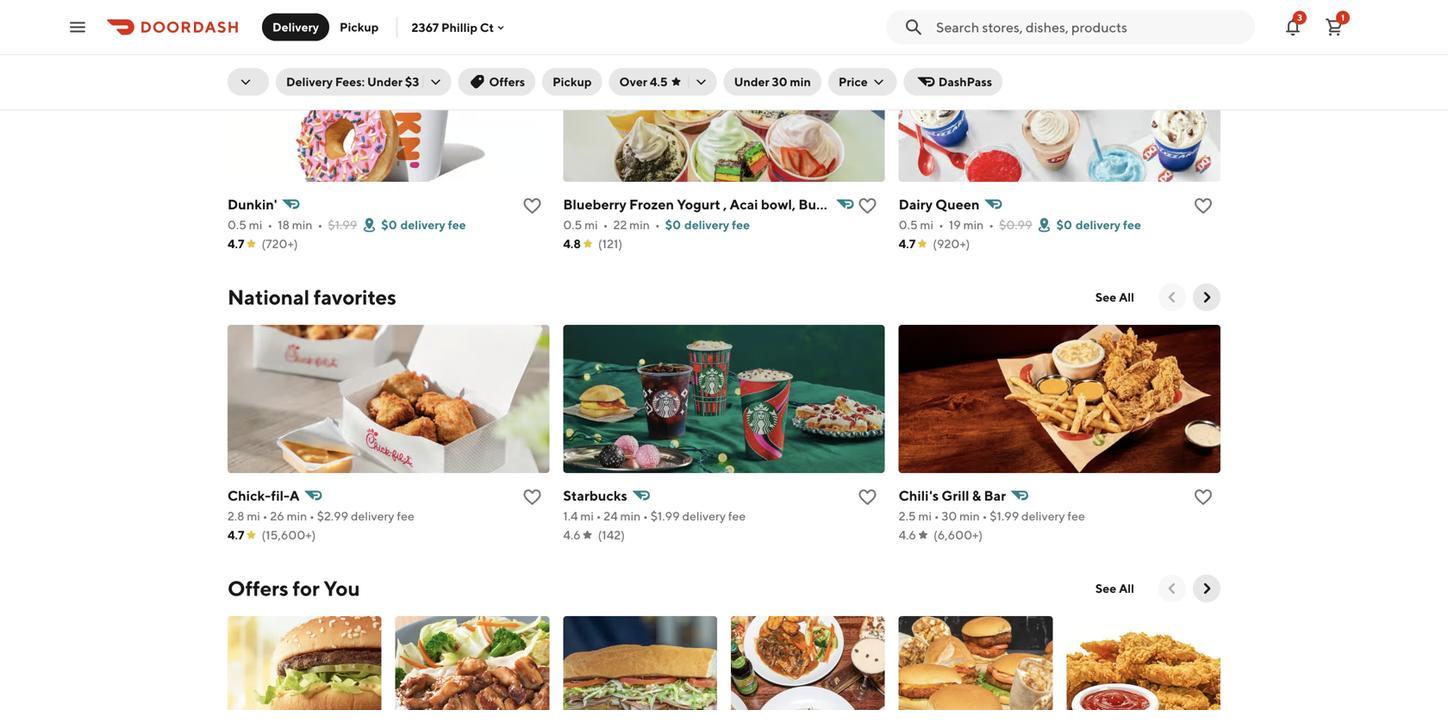 Task type: vqa. For each thing, say whether or not it's contained in the screenshot.
pineapple, within the Gladiator Smoothie Cranberry juice, banana, strawberry, pineapple, blueberries + 20g protein
no



Task type: describe. For each thing, give the bounding box(es) containing it.
2 items, open order cart image
[[1325, 17, 1345, 38]]

• left 26
[[263, 509, 268, 523]]

previous button of carousel image for next button of carousel icon
[[1164, 0, 1181, 15]]

4.7 for dunkin'
[[228, 237, 244, 251]]

over 4.5 button
[[609, 68, 717, 96]]

nearby, $0 delivery fee for dairy queen
[[923, 43, 1040, 55]]

2367
[[412, 20, 439, 34]]

0.5 mi • 22 min • $0 delivery fee
[[563, 218, 750, 232]]

bowl,
[[761, 196, 796, 213]]

bubble
[[799, 196, 845, 213]]

2.8
[[228, 509, 244, 523]]

click to add this store to your saved list image for blueberry frozen yogurt , acai bowl, bubble tea & smoothie
[[858, 196, 878, 216]]

0.5 for dunkin'
[[228, 218, 247, 232]]

18
[[278, 218, 290, 232]]

fil-
[[271, 488, 290, 504]]

$0 delivery fee for dunkin'
[[381, 218, 466, 232]]

min for 0.5 mi • 19 min •
[[964, 218, 984, 232]]

see all link for national favorites
[[1086, 284, 1145, 311]]

min inside button
[[790, 75, 811, 89]]

click to add this store to your saved list image for chick-fil-a
[[522, 487, 543, 508]]

smoothie
[[884, 196, 946, 213]]

2.5
[[899, 509, 916, 523]]

• right 18
[[318, 218, 323, 232]]

0.5 for blueberry frozen yogurt , acai bowl, bubble tea & smoothie
[[563, 218, 582, 232]]

,
[[724, 196, 727, 213]]

• left 19
[[939, 218, 944, 232]]

open menu image
[[67, 17, 88, 38]]

over 4.5
[[620, 75, 668, 89]]

4.6 for chili's grill & bar
[[899, 528, 917, 542]]

see all link for offers for you
[[1086, 575, 1145, 603]]

• down frozen
[[655, 218, 660, 232]]

over
[[620, 75, 648, 89]]

3
[[1298, 13, 1303, 22]]

all for offers for you
[[1119, 582, 1135, 596]]

(142)
[[598, 528, 625, 542]]

you
[[324, 576, 360, 601]]

• down chili's grill & bar at right bottom
[[935, 509, 940, 523]]

min for 2.5 mi • 30 min • $1.99 delivery fee
[[960, 509, 980, 523]]

dairy queen
[[899, 196, 980, 213]]

min for 0.5 mi • 18 min •
[[292, 218, 313, 232]]

chick-fil-a
[[228, 488, 300, 504]]

offers button
[[458, 68, 536, 96]]

dairy
[[899, 196, 933, 213]]

fee for blueberry frozen yogurt , acai bowl, bubble tea & smoothie
[[686, 43, 704, 55]]

0.5 mi • 18 min •
[[228, 218, 323, 232]]

$1.99 for starbucks
[[651, 509, 680, 523]]

bar
[[984, 488, 1006, 504]]

chili's grill & bar
[[899, 488, 1006, 504]]

min for 2.8 mi • 26 min • $2.99 delivery fee
[[287, 509, 307, 523]]

see for national favorites
[[1096, 290, 1117, 304]]

min for 0.5 mi • 22 min • $0 delivery fee
[[630, 218, 650, 232]]

26
[[270, 509, 284, 523]]

fees:
[[335, 75, 365, 89]]

pickup for the right pickup button
[[553, 75, 592, 89]]

0.5 for dairy queen
[[899, 218, 918, 232]]

price
[[839, 75, 868, 89]]

delivery fees: under $3
[[286, 75, 419, 89]]

under inside button
[[734, 75, 770, 89]]

chick-
[[228, 488, 271, 504]]

a
[[290, 488, 300, 504]]

next button of carousel image for national favorites
[[1199, 289, 1216, 306]]

nearby, for dunkin'
[[252, 43, 290, 55]]

Store search: begin typing to search for stores available on DoorDash text field
[[936, 18, 1245, 37]]

blueberry frozen yogurt , acai bowl, bubble tea & smoothie
[[563, 196, 946, 213]]

dunkin'
[[228, 196, 277, 213]]

fee for dairy queen
[[1022, 43, 1040, 55]]

delivery for 2.8 mi • 26 min • $2.99 delivery fee
[[351, 509, 395, 523]]

2367 phillip ct button
[[412, 20, 508, 34]]

offers for you
[[228, 576, 360, 601]]

delivery for 0.5 mi • 22 min • $0 delivery fee
[[685, 218, 730, 232]]

4.7 for chick-fil-a
[[228, 528, 244, 542]]

previous button of carousel image
[[1164, 289, 1181, 306]]

tea
[[848, 196, 869, 213]]

0 vertical spatial pickup button
[[329, 13, 389, 41]]

$0 up dashpass
[[963, 43, 977, 55]]

1 vertical spatial 30
[[942, 509, 957, 523]]

$0 delivery fee for dairy queen
[[1057, 218, 1142, 232]]

1
[[1342, 13, 1345, 22]]

$0 up favorites
[[381, 218, 397, 232]]

pickup for pickup button to the top
[[340, 20, 379, 34]]

delivery left fees:
[[286, 75, 333, 89]]

1.4
[[563, 509, 578, 523]]

national
[[228, 285, 310, 310]]

(6,600+)
[[934, 528, 983, 542]]

for
[[293, 576, 320, 601]]

phillip
[[441, 20, 478, 34]]

under 30 min button
[[724, 68, 822, 96]]

• left 24
[[596, 509, 601, 523]]



Task type: locate. For each thing, give the bounding box(es) containing it.
fee up the delivery fees: under $3
[[351, 43, 369, 55]]

0 horizontal spatial 0.5
[[228, 218, 247, 232]]

national favorites link
[[228, 284, 396, 311]]

1 see from the top
[[1096, 290, 1117, 304]]

mi for 30
[[919, 509, 932, 523]]

0.5 mi • 19 min •
[[899, 218, 994, 232]]

4.7 for dairy queen
[[899, 237, 916, 251]]

mi for 26
[[247, 509, 260, 523]]

1 vertical spatial see all
[[1096, 582, 1135, 596]]

$0 right "$0.99"
[[1057, 218, 1073, 232]]

1 under from the left
[[367, 75, 403, 89]]

30 inside under 30 min button
[[772, 75, 788, 89]]

(920+)
[[933, 237, 970, 251]]

delivery for blueberry frozen yogurt , acai bowl, bubble tea & smoothie
[[644, 43, 684, 55]]

19
[[949, 218, 961, 232]]

4.7 down dunkin'
[[228, 237, 244, 251]]

delivery down delivery button on the top
[[308, 43, 348, 55]]

fee for 2.5 mi • 30 min • $1.99 delivery fee
[[1068, 509, 1085, 523]]

0 horizontal spatial pickup
[[340, 20, 379, 34]]

$0 delivery fee
[[381, 218, 466, 232], [1057, 218, 1142, 232]]

$0 up over
[[628, 43, 641, 55]]

• left "$0.99"
[[989, 218, 994, 232]]

1 next button of carousel image from the top
[[1199, 289, 1216, 306]]

0 horizontal spatial $0 delivery fee
[[381, 218, 466, 232]]

30 down chili's grill & bar at right bottom
[[942, 509, 957, 523]]

min
[[790, 75, 811, 89], [292, 218, 313, 232], [630, 218, 650, 232], [964, 218, 984, 232], [287, 509, 307, 523], [620, 509, 641, 523], [960, 509, 980, 523]]

all
[[1119, 290, 1135, 304], [1119, 582, 1135, 596]]

2 under from the left
[[734, 75, 770, 89]]

$1.99 right 24
[[651, 509, 680, 523]]

4.6 down '2.5'
[[899, 528, 917, 542]]

1 4.6 from the left
[[563, 528, 581, 542]]

pickup
[[340, 20, 379, 34], [553, 75, 592, 89]]

see all for national favorites
[[1096, 290, 1135, 304]]

(121)
[[598, 237, 623, 251]]

• right 24
[[643, 509, 648, 523]]

fee
[[448, 218, 466, 232], [732, 218, 750, 232], [1124, 218, 1142, 232], [397, 509, 415, 523], [728, 509, 746, 523], [1068, 509, 1085, 523]]

starbucks
[[563, 488, 628, 504]]

yogurt
[[677, 196, 721, 213]]

1 horizontal spatial pickup button
[[543, 68, 602, 96]]

30
[[772, 75, 788, 89], [942, 509, 957, 523]]

mi for 19
[[920, 218, 934, 232]]

chili's
[[899, 488, 939, 504]]

& right tea
[[872, 196, 881, 213]]

fee down store search: begin typing to search for stores available on doordash text field
[[1022, 43, 1040, 55]]

offers for offers
[[489, 75, 525, 89]]

click to add this store to your saved list image for starbucks
[[858, 487, 878, 508]]

mi
[[249, 218, 262, 232], [585, 218, 598, 232], [920, 218, 934, 232], [247, 509, 260, 523], [581, 509, 594, 523], [919, 509, 932, 523]]

2367 phillip ct
[[412, 20, 494, 34]]

$1.99
[[328, 218, 357, 232], [651, 509, 680, 523], [990, 509, 1019, 523]]

1 horizontal spatial 0.5
[[563, 218, 582, 232]]

nearby, $0 delivery fee for blueberry frozen yogurt , acai bowl, bubble tea & smoothie
[[588, 43, 704, 55]]

1 horizontal spatial $1.99
[[651, 509, 680, 523]]

0 horizontal spatial pickup button
[[329, 13, 389, 41]]

click to add this store to your saved list image for chili's grill & bar
[[1193, 487, 1214, 508]]

fee up over 4.5 button
[[686, 43, 704, 55]]

fee for dunkin'
[[351, 43, 369, 55]]

notification bell image
[[1283, 17, 1304, 38]]

mi right '2.5'
[[919, 509, 932, 523]]

min up (6,600+)
[[960, 509, 980, 523]]

1 fee from the left
[[351, 43, 369, 55]]

2 see from the top
[[1096, 582, 1117, 596]]

mi down dunkin'
[[249, 218, 262, 232]]

& left 'bar'
[[972, 488, 982, 504]]

1 previous button of carousel image from the top
[[1164, 0, 1181, 15]]

favorites
[[314, 285, 396, 310]]

1 horizontal spatial $0 delivery fee
[[1057, 218, 1142, 232]]

2 next button of carousel image from the top
[[1199, 580, 1216, 598]]

click to add this store to your saved list image
[[1193, 196, 1214, 216], [858, 487, 878, 508]]

nearby, up dashpass button
[[923, 43, 961, 55]]

offers left for
[[228, 576, 289, 601]]

see
[[1096, 290, 1117, 304], [1096, 582, 1117, 596]]

national favorites
[[228, 285, 396, 310]]

min left price
[[790, 75, 811, 89]]

4.7 down 2.8
[[228, 528, 244, 542]]

2 nearby, $0 delivery fee from the left
[[588, 43, 704, 55]]

3 fee from the left
[[1022, 43, 1040, 55]]

delivery
[[401, 218, 446, 232], [685, 218, 730, 232], [1076, 218, 1121, 232], [351, 509, 395, 523], [682, 509, 726, 523], [1022, 509, 1065, 523]]

0 vertical spatial see all link
[[1086, 284, 1145, 311]]

1 see all from the top
[[1096, 290, 1135, 304]]

0 vertical spatial all
[[1119, 290, 1135, 304]]

3 0.5 from the left
[[899, 218, 918, 232]]

0 horizontal spatial nearby,
[[252, 43, 290, 55]]

mi for 18
[[249, 218, 262, 232]]

previous button of carousel image
[[1164, 0, 1181, 15], [1164, 580, 1181, 598]]

nearby, for blueberry frozen yogurt , acai bowl, bubble tea & smoothie
[[588, 43, 625, 55]]

2 see all link from the top
[[1086, 575, 1145, 603]]

30 left price
[[772, 75, 788, 89]]

1 vertical spatial click to add this store to your saved list image
[[858, 487, 878, 508]]

0.5 down smoothie
[[899, 218, 918, 232]]

2 all from the top
[[1119, 582, 1135, 596]]

click to add this store to your saved list image for dairy queen
[[1193, 196, 1214, 216]]

see for offers for you
[[1096, 582, 1117, 596]]

under 30 min
[[734, 75, 811, 89]]

(15,600+)
[[262, 528, 316, 542]]

fee for 1.4 mi • 24 min • $1.99 delivery fee
[[728, 509, 746, 523]]

4.5
[[650, 75, 668, 89]]

see all link
[[1086, 284, 1145, 311], [1086, 575, 1145, 603]]

nearby, $0 delivery fee up dashpass
[[923, 43, 1040, 55]]

mi down blueberry
[[585, 218, 598, 232]]

pickup up the delivery fees: under $3
[[340, 20, 379, 34]]

click to add this store to your saved list image for dunkin'
[[522, 196, 543, 216]]

1 all from the top
[[1119, 290, 1135, 304]]

1 horizontal spatial 4.6
[[899, 528, 917, 542]]

2 $0 delivery fee from the left
[[1057, 218, 1142, 232]]

1 vertical spatial see all link
[[1086, 575, 1145, 603]]

0 vertical spatial offers
[[489, 75, 525, 89]]

4.8
[[563, 237, 581, 251]]

1 horizontal spatial offers
[[489, 75, 525, 89]]

1 vertical spatial pickup button
[[543, 68, 602, 96]]

delivery button
[[262, 13, 329, 41]]

2.5 mi • 30 min • $1.99 delivery fee
[[899, 509, 1085, 523]]

min right 18
[[292, 218, 313, 232]]

min right 24
[[620, 509, 641, 523]]

&
[[872, 196, 881, 213], [972, 488, 982, 504]]

0 vertical spatial next button of carousel image
[[1199, 289, 1216, 306]]

1 nearby, from the left
[[252, 43, 290, 55]]

nearby, down delivery button on the top
[[252, 43, 290, 55]]

0 horizontal spatial nearby, $0 delivery fee
[[252, 43, 369, 55]]

1 0.5 from the left
[[228, 218, 247, 232]]

0 vertical spatial see all
[[1096, 290, 1135, 304]]

0 vertical spatial pickup
[[340, 20, 379, 34]]

1 vertical spatial previous button of carousel image
[[1164, 580, 1181, 598]]

1.4 mi • 24 min • $1.99 delivery fee
[[563, 509, 746, 523]]

3 nearby, $0 delivery fee from the left
[[923, 43, 1040, 55]]

2.8 mi • 26 min • $2.99 delivery fee
[[228, 509, 415, 523]]

1 horizontal spatial &
[[972, 488, 982, 504]]

$1.99 for chili's grill & bar
[[990, 509, 1019, 523]]

24
[[604, 509, 618, 523]]

2 0.5 from the left
[[563, 218, 582, 232]]

1 vertical spatial offers
[[228, 576, 289, 601]]

1 vertical spatial pickup
[[553, 75, 592, 89]]

0 horizontal spatial click to add this store to your saved list image
[[858, 487, 878, 508]]

delivery for 2.5 mi • 30 min • $1.99 delivery fee
[[1022, 509, 1065, 523]]

0.5
[[228, 218, 247, 232], [563, 218, 582, 232], [899, 218, 918, 232]]

$0 down frozen
[[665, 218, 681, 232]]

offers for you link
[[228, 575, 360, 603]]

dashpass button
[[904, 68, 1003, 96]]

nearby, $0 delivery fee up over 4.5
[[588, 43, 704, 55]]

3 nearby, from the left
[[923, 43, 961, 55]]

mi right 2.8
[[247, 509, 260, 523]]

mi right 1.4
[[581, 509, 594, 523]]

see all
[[1096, 290, 1135, 304], [1096, 582, 1135, 596]]

min right 19
[[964, 218, 984, 232]]

1 horizontal spatial under
[[734, 75, 770, 89]]

2 horizontal spatial nearby,
[[923, 43, 961, 55]]

nearby, $0 delivery fee for dunkin'
[[252, 43, 369, 55]]

1 horizontal spatial 30
[[942, 509, 957, 523]]

all for national favorites
[[1119, 290, 1135, 304]]

see all for offers for you
[[1096, 582, 1135, 596]]

min for 1.4 mi • 24 min • $1.99 delivery fee
[[620, 509, 641, 523]]

1 vertical spatial see
[[1096, 582, 1117, 596]]

offers for offers for you
[[228, 576, 289, 601]]

next button of carousel image for offers for you
[[1199, 580, 1216, 598]]

offers
[[489, 75, 525, 89], [228, 576, 289, 601]]

1 vertical spatial next button of carousel image
[[1199, 580, 1216, 598]]

• left 18
[[268, 218, 273, 232]]

delivery
[[272, 20, 319, 34], [308, 43, 348, 55], [644, 43, 684, 55], [979, 43, 1020, 55], [286, 75, 333, 89]]

• left 22
[[603, 218, 608, 232]]

•
[[268, 218, 273, 232], [318, 218, 323, 232], [603, 218, 608, 232], [655, 218, 660, 232], [939, 218, 944, 232], [989, 218, 994, 232], [263, 509, 268, 523], [310, 509, 315, 523], [596, 509, 601, 523], [643, 509, 648, 523], [935, 509, 940, 523], [983, 509, 988, 523]]

0 horizontal spatial fee
[[351, 43, 369, 55]]

pickup button up the delivery fees: under $3
[[329, 13, 389, 41]]

2 horizontal spatial 0.5
[[899, 218, 918, 232]]

0 horizontal spatial offers
[[228, 576, 289, 601]]

acai
[[730, 196, 758, 213]]

0 vertical spatial previous button of carousel image
[[1164, 0, 1181, 15]]

2 see all from the top
[[1096, 582, 1135, 596]]

mi for 24
[[581, 509, 594, 523]]

nearby, $0 delivery fee down delivery button on the top
[[252, 43, 369, 55]]

• down 'bar'
[[983, 509, 988, 523]]

0 horizontal spatial &
[[872, 196, 881, 213]]

blueberry
[[563, 196, 627, 213]]

• left $2.99
[[310, 509, 315, 523]]

1 horizontal spatial nearby,
[[588, 43, 625, 55]]

fee for 0.5 mi • 22 min • $0 delivery fee
[[732, 218, 750, 232]]

1 horizontal spatial click to add this store to your saved list image
[[1193, 196, 1214, 216]]

fee
[[351, 43, 369, 55], [686, 43, 704, 55], [1022, 43, 1040, 55]]

$1.99 down 'bar'
[[990, 509, 1019, 523]]

0 vertical spatial click to add this store to your saved list image
[[1193, 196, 1214, 216]]

nearby, $0 delivery fee
[[252, 43, 369, 55], [588, 43, 704, 55], [923, 43, 1040, 55]]

click to add this store to your saved list image
[[522, 196, 543, 216], [858, 196, 878, 216], [522, 487, 543, 508], [1193, 487, 1214, 508]]

1 horizontal spatial pickup
[[553, 75, 592, 89]]

4.6 for starbucks
[[563, 528, 581, 542]]

0 horizontal spatial $1.99
[[328, 218, 357, 232]]

price button
[[829, 68, 897, 96]]

0 vertical spatial see
[[1096, 290, 1117, 304]]

0 vertical spatial &
[[872, 196, 881, 213]]

delivery up the delivery fees: under $3
[[272, 20, 319, 34]]

previous button of carousel image for next button of carousel image for offers for you
[[1164, 580, 1181, 598]]

offers down the ct
[[489, 75, 525, 89]]

delivery for dairy queen
[[979, 43, 1020, 55]]

$2.99
[[317, 509, 349, 523]]

delivery up dashpass
[[979, 43, 1020, 55]]

2 fee from the left
[[686, 43, 704, 55]]

4.7
[[228, 237, 244, 251], [899, 237, 916, 251], [228, 528, 244, 542]]

min right 26
[[287, 509, 307, 523]]

0 horizontal spatial 30
[[772, 75, 788, 89]]

22
[[614, 218, 627, 232]]

grill
[[942, 488, 970, 504]]

mi for 22
[[585, 218, 598, 232]]

delivery for dunkin'
[[308, 43, 348, 55]]

2 horizontal spatial $1.99
[[990, 509, 1019, 523]]

pickup left over
[[553, 75, 592, 89]]

1 horizontal spatial nearby, $0 delivery fee
[[588, 43, 704, 55]]

2 4.6 from the left
[[899, 528, 917, 542]]

delivery for 1.4 mi • 24 min • $1.99 delivery fee
[[682, 509, 726, 523]]

pickup button
[[329, 13, 389, 41], [543, 68, 602, 96]]

mi down dairy
[[920, 218, 934, 232]]

pickup button left over
[[543, 68, 602, 96]]

nearby, up over
[[588, 43, 625, 55]]

fee for 2.8 mi • 26 min • $2.99 delivery fee
[[397, 509, 415, 523]]

$1.99 right 18
[[328, 218, 357, 232]]

frozen
[[630, 196, 674, 213]]

2 nearby, from the left
[[588, 43, 625, 55]]

4.6
[[563, 528, 581, 542], [899, 528, 917, 542]]

0 vertical spatial 30
[[772, 75, 788, 89]]

next button of carousel image
[[1199, 289, 1216, 306], [1199, 580, 1216, 598]]

1 vertical spatial &
[[972, 488, 982, 504]]

$0.99
[[1000, 218, 1033, 232]]

$3
[[405, 75, 419, 89]]

delivery up over 4.5 button
[[644, 43, 684, 55]]

delivery inside button
[[272, 20, 319, 34]]

under
[[367, 75, 403, 89], [734, 75, 770, 89]]

queen
[[936, 196, 980, 213]]

1 see all link from the top
[[1086, 284, 1145, 311]]

4.7 down smoothie
[[899, 237, 916, 251]]

0.5 down dunkin'
[[228, 218, 247, 232]]

0.5 up 4.8
[[563, 218, 582, 232]]

offers inside button
[[489, 75, 525, 89]]

1 horizontal spatial fee
[[686, 43, 704, 55]]

(720+)
[[262, 237, 298, 251]]

$0
[[292, 43, 306, 55], [628, 43, 641, 55], [963, 43, 977, 55], [381, 218, 397, 232], [665, 218, 681, 232], [1057, 218, 1073, 232]]

0 horizontal spatial under
[[367, 75, 403, 89]]

nearby, for dairy queen
[[923, 43, 961, 55]]

min right 22
[[630, 218, 650, 232]]

2 horizontal spatial nearby, $0 delivery fee
[[923, 43, 1040, 55]]

nearby,
[[252, 43, 290, 55], [588, 43, 625, 55], [923, 43, 961, 55]]

4.6 down 1.4
[[563, 528, 581, 542]]

1 nearby, $0 delivery fee from the left
[[252, 43, 369, 55]]

dashpass
[[939, 75, 993, 89]]

1 $0 delivery fee from the left
[[381, 218, 466, 232]]

$0 down delivery button on the top
[[292, 43, 306, 55]]

ct
[[480, 20, 494, 34]]

next button of carousel image
[[1199, 0, 1216, 15]]

1 vertical spatial all
[[1119, 582, 1135, 596]]

1 button
[[1318, 10, 1352, 44]]

2 horizontal spatial fee
[[1022, 43, 1040, 55]]

2 previous button of carousel image from the top
[[1164, 580, 1181, 598]]

0 horizontal spatial 4.6
[[563, 528, 581, 542]]



